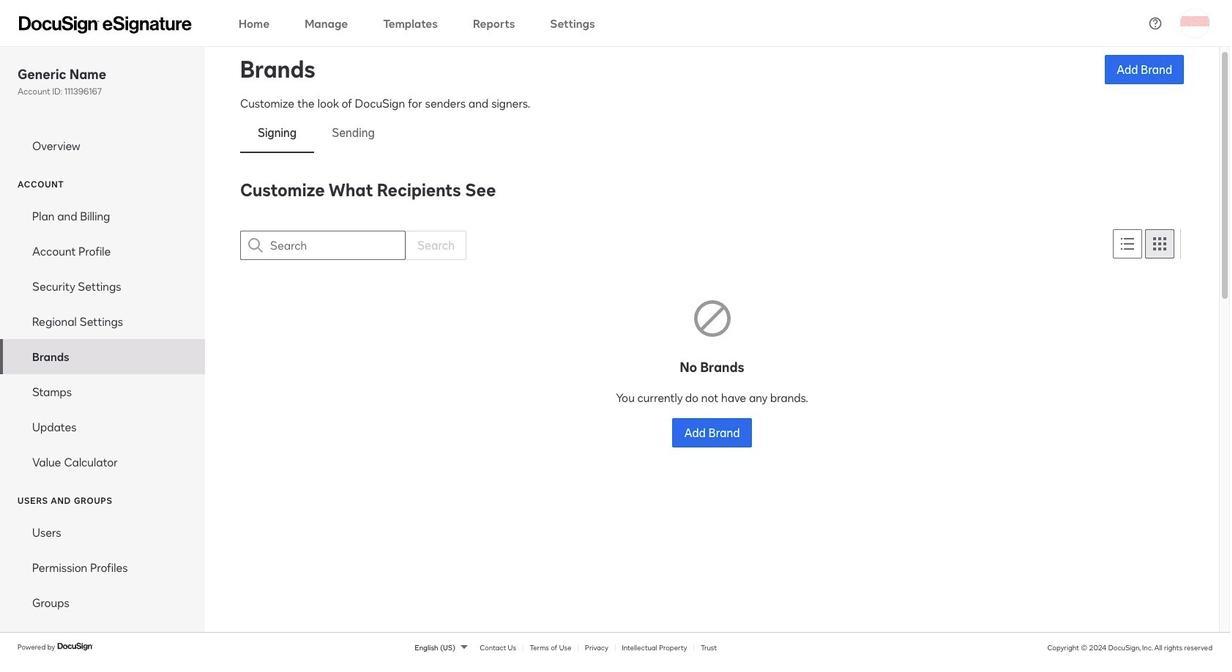 Task type: locate. For each thing, give the bounding box(es) containing it.
tab list
[[240, 89, 1184, 130]]

tab panel
[[240, 153, 1184, 587]]

users and groups element
[[0, 491, 205, 597]]



Task type: vqa. For each thing, say whether or not it's contained in the screenshot.
DocuSign Admin image
yes



Task type: describe. For each thing, give the bounding box(es) containing it.
docusign image
[[57, 641, 94, 653]]

Search text field
[[270, 208, 405, 236]]

account element
[[0, 175, 205, 456]]

docusign admin image
[[19, 16, 192, 33]]

your uploaded profile image image
[[1181, 8, 1210, 38]]



